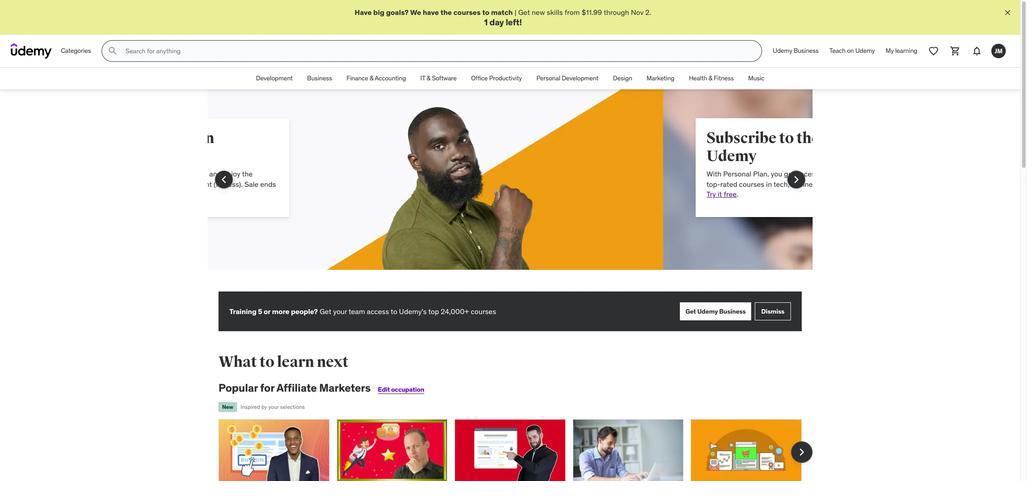 Task type: vqa. For each thing, say whether or not it's contained in the screenshot.
Search for anything text field
yes



Task type: locate. For each thing, give the bounding box(es) containing it.
business left teach
[[794, 47, 819, 55]]

your right the by
[[268, 403, 279, 410]]

2 development from the left
[[562, 74, 598, 82]]

courses inside have big goals? we have the courses to match | get new skills from $11.99 through nov 2. 1 day left!
[[453, 8, 481, 17]]

personal
[[536, 74, 560, 82], [478, 169, 507, 178]]

& inside finance & accounting "link"
[[370, 74, 373, 82]]

get
[[539, 169, 550, 178]]

1 & from the left
[[370, 74, 373, 82]]

2 horizontal spatial get
[[685, 307, 696, 315]]

1 vertical spatial the
[[552, 129, 575, 148]]

get inside have big goals? we have the courses to match | get new skills from $11.99 through nov 2. 1 day left!
[[518, 8, 530, 17]]

1 horizontal spatial business
[[719, 307, 746, 315]]

to left the udemy's
[[391, 307, 397, 316]]

3 & from the left
[[708, 74, 712, 82]]

business
[[794, 47, 819, 55], [307, 74, 332, 82], [719, 307, 746, 315]]

the inside subscribe to the best of udemy with personal plan, you get access to 8,000 of our top-rated courses in tech, business, and more. try it free .
[[552, 129, 575, 148]]

next image
[[789, 173, 804, 187], [795, 445, 809, 459]]

24,000+
[[441, 307, 469, 316]]

0 horizontal spatial access
[[367, 307, 389, 316]]

to
[[482, 8, 489, 17], [534, 129, 549, 148], [576, 169, 582, 178], [391, 307, 397, 316], [259, 353, 274, 372]]

business left finance
[[307, 74, 332, 82]]

1 vertical spatial next image
[[795, 445, 809, 459]]

to up and at right
[[576, 169, 582, 178]]

design
[[613, 74, 632, 82]]

finance
[[346, 74, 368, 82]]

.
[[492, 190, 494, 199]]

0 vertical spatial your
[[333, 307, 347, 316]]

& right it at the left
[[427, 74, 430, 82]]

on
[[847, 47, 854, 55]]

udemy
[[773, 47, 792, 55], [855, 47, 875, 55], [462, 147, 512, 166], [697, 307, 718, 315]]

wishlist image
[[928, 46, 939, 57]]

1 horizontal spatial &
[[427, 74, 430, 82]]

notifications image
[[971, 46, 982, 57]]

5
[[258, 307, 262, 316]]

with
[[462, 169, 477, 178]]

office
[[471, 74, 488, 82]]

0 vertical spatial personal
[[536, 74, 560, 82]]

1 horizontal spatial your
[[333, 307, 347, 316]]

courses
[[453, 8, 481, 17], [494, 179, 520, 189], [471, 307, 496, 316]]

have
[[355, 8, 372, 17]]

1 horizontal spatial the
[[552, 129, 575, 148]]

inspired by your selections
[[241, 403, 305, 410]]

0 horizontal spatial development
[[256, 74, 293, 82]]

access up business,
[[552, 169, 574, 178]]

software
[[432, 74, 457, 82]]

access inside subscribe to the best of udemy with personal plan, you get access to 8,000 of our top-rated courses in tech, business, and more. try it free .
[[552, 169, 574, 178]]

office productivity link
[[464, 68, 529, 89]]

office productivity
[[471, 74, 522, 82]]

subscribe to the best of udemy with personal plan, you get access to 8,000 of our top-rated courses in tech, business, and more. try it free .
[[462, 129, 624, 199]]

best
[[577, 129, 607, 148]]

0 horizontal spatial the
[[440, 8, 452, 17]]

0 vertical spatial of
[[610, 129, 624, 148]]

Search for anything text field
[[124, 43, 751, 59]]

get
[[518, 8, 530, 17], [320, 307, 331, 316], [685, 307, 696, 315]]

your
[[333, 307, 347, 316], [268, 403, 279, 410]]

access
[[552, 169, 574, 178], [367, 307, 389, 316]]

0 vertical spatial business
[[794, 47, 819, 55]]

0 vertical spatial the
[[440, 8, 452, 17]]

the right have
[[440, 8, 452, 17]]

your left team
[[333, 307, 347, 316]]

2 horizontal spatial &
[[708, 74, 712, 82]]

development
[[256, 74, 293, 82], [562, 74, 598, 82]]

new
[[532, 8, 545, 17]]

& right the health
[[708, 74, 712, 82]]

1 vertical spatial carousel element
[[218, 420, 813, 481]]

more
[[272, 307, 289, 316]]

1 vertical spatial personal
[[478, 169, 507, 178]]

0 horizontal spatial your
[[268, 403, 279, 410]]

2 & from the left
[[427, 74, 430, 82]]

to inside have big goals? we have the courses to match | get new skills from $11.99 through nov 2. 1 day left!
[[482, 8, 489, 17]]

1 vertical spatial your
[[268, 403, 279, 410]]

of left our at the top right of the page
[[606, 169, 612, 178]]

health & fitness link
[[682, 68, 741, 89]]

left!
[[506, 17, 522, 28]]

& inside the health & fitness link
[[708, 74, 712, 82]]

0 horizontal spatial get
[[320, 307, 331, 316]]

0 horizontal spatial &
[[370, 74, 373, 82]]

music link
[[741, 68, 772, 89]]

jm
[[995, 47, 1003, 55]]

access right team
[[367, 307, 389, 316]]

categories button
[[56, 40, 96, 62]]

personal right productivity
[[536, 74, 560, 82]]

dismiss button
[[755, 303, 791, 321]]

edit occupation
[[378, 386, 424, 394]]

it
[[473, 190, 477, 199]]

courses down plan,
[[494, 179, 520, 189]]

0 vertical spatial access
[[552, 169, 574, 178]]

of right best
[[610, 129, 624, 148]]

1 horizontal spatial development
[[562, 74, 598, 82]]

categories
[[61, 47, 91, 55]]

2.
[[645, 8, 651, 17]]

1 vertical spatial courses
[[494, 179, 520, 189]]

goals?
[[386, 8, 409, 17]]

from
[[565, 8, 580, 17]]

of
[[610, 129, 624, 148], [606, 169, 612, 178]]

the left best
[[552, 129, 575, 148]]

business left dismiss
[[719, 307, 746, 315]]

0 vertical spatial next image
[[789, 173, 804, 187]]

new
[[222, 404, 233, 410]]

marketers
[[319, 381, 371, 395]]

personal up rated
[[478, 169, 507, 178]]

1 vertical spatial business
[[307, 74, 332, 82]]

teach on udemy
[[829, 47, 875, 55]]

1 horizontal spatial access
[[552, 169, 574, 178]]

and
[[579, 179, 591, 189]]

0 vertical spatial courses
[[453, 8, 481, 17]]

courses left match
[[453, 8, 481, 17]]

get inside get udemy business link
[[685, 307, 696, 315]]

match
[[491, 8, 513, 17]]

& right finance
[[370, 74, 373, 82]]

occupation
[[391, 386, 424, 394]]

team
[[349, 307, 365, 316]]

& inside it & software link
[[427, 74, 430, 82]]

personal development
[[536, 74, 598, 82]]

jm link
[[988, 40, 1009, 62]]

business link
[[300, 68, 339, 89]]

accounting
[[375, 74, 406, 82]]

1 horizontal spatial get
[[518, 8, 530, 17]]

to up 1
[[482, 8, 489, 17]]

by
[[261, 403, 267, 410]]

what to learn next
[[218, 353, 348, 372]]

our
[[614, 169, 624, 178]]

courses right the "24,000+"
[[471, 307, 496, 316]]

teach
[[829, 47, 846, 55]]

carousel element
[[0, 89, 1023, 292], [218, 420, 813, 481]]

0 vertical spatial carousel element
[[0, 89, 1023, 292]]

it & software
[[420, 74, 457, 82]]

1 development from the left
[[256, 74, 293, 82]]

dismiss
[[761, 307, 784, 315]]

inspired
[[241, 403, 260, 410]]

& for software
[[427, 74, 430, 82]]

free
[[479, 190, 492, 199]]

health
[[689, 74, 707, 82]]

& for accounting
[[370, 74, 373, 82]]

shopping cart with 0 items image
[[950, 46, 961, 57]]

0 horizontal spatial personal
[[478, 169, 507, 178]]



Task type: describe. For each thing, give the bounding box(es) containing it.
selections
[[280, 403, 305, 410]]

to up for
[[259, 353, 274, 372]]

in
[[521, 179, 527, 189]]

udemy image
[[11, 43, 52, 59]]

through
[[604, 8, 629, 17]]

popular for affiliate marketers
[[218, 381, 371, 395]]

nov
[[631, 8, 643, 17]]

plan,
[[508, 169, 524, 178]]

affiliate
[[277, 381, 317, 395]]

finance & accounting link
[[339, 68, 413, 89]]

1
[[484, 17, 488, 28]]

personal inside subscribe to the best of udemy with personal plan, you get access to 8,000 of our top-rated courses in tech, business, and more. try it free .
[[478, 169, 507, 178]]

marketing link
[[639, 68, 682, 89]]

we
[[410, 8, 421, 17]]

try it free link
[[462, 190, 492, 199]]

teach on udemy link
[[824, 40, 880, 62]]

udemy inside subscribe to the best of udemy with personal plan, you get access to 8,000 of our top-rated courses in tech, business, and more. try it free .
[[462, 147, 512, 166]]

get udemy business
[[685, 307, 746, 315]]

edit occupation button
[[378, 386, 424, 394]]

0 horizontal spatial business
[[307, 74, 332, 82]]

personal development link
[[529, 68, 606, 89]]

1 horizontal spatial personal
[[536, 74, 560, 82]]

to up get
[[534, 129, 549, 148]]

$11.99
[[582, 8, 602, 17]]

2 vertical spatial business
[[719, 307, 746, 315]]

business,
[[547, 179, 577, 189]]

for
[[260, 381, 274, 395]]

submit search image
[[108, 46, 118, 57]]

health & fitness
[[689, 74, 734, 82]]

get udemy business link
[[680, 303, 751, 321]]

learning
[[895, 47, 917, 55]]

top
[[428, 307, 439, 316]]

& for fitness
[[708, 74, 712, 82]]

8,000
[[584, 169, 604, 178]]

udemy business
[[773, 47, 819, 55]]

close image
[[1003, 8, 1012, 17]]

subscribe
[[462, 129, 532, 148]]

it
[[420, 74, 425, 82]]

courses inside subscribe to the best of udemy with personal plan, you get access to 8,000 of our top-rated courses in tech, business, and more. try it free .
[[494, 179, 520, 189]]

learn
[[277, 353, 314, 372]]

day
[[490, 17, 504, 28]]

tech,
[[529, 179, 545, 189]]

skills
[[547, 8, 563, 17]]

my learning link
[[880, 40, 923, 62]]

top-
[[462, 179, 476, 189]]

my
[[886, 47, 894, 55]]

try
[[462, 190, 471, 199]]

udemy's
[[399, 307, 427, 316]]

or
[[264, 307, 270, 316]]

1 vertical spatial access
[[367, 307, 389, 316]]

have big goals? we have the courses to match | get new skills from $11.99 through nov 2. 1 day left!
[[355, 8, 651, 28]]

big
[[373, 8, 384, 17]]

fitness
[[714, 74, 734, 82]]

it & software link
[[413, 68, 464, 89]]

udemy business link
[[767, 40, 824, 62]]

rated
[[476, 179, 493, 189]]

finance & accounting
[[346, 74, 406, 82]]

next
[[317, 353, 348, 372]]

what
[[218, 353, 257, 372]]

popular
[[218, 381, 258, 395]]

the inside have big goals? we have the courses to match | get new skills from $11.99 through nov 2. 1 day left!
[[440, 8, 452, 17]]

training
[[229, 307, 256, 316]]

2 vertical spatial courses
[[471, 307, 496, 316]]

design link
[[606, 68, 639, 89]]

previous image
[[217, 173, 231, 187]]

marketing
[[647, 74, 674, 82]]

development link
[[249, 68, 300, 89]]

carousel element containing subscribe to the best of udemy
[[0, 89, 1023, 292]]

productivity
[[489, 74, 522, 82]]

music
[[748, 74, 764, 82]]

you
[[526, 169, 538, 178]]

edit
[[378, 386, 390, 394]]

1 vertical spatial of
[[606, 169, 612, 178]]

training 5 or more people? get your team access to udemy's top 24,000+ courses
[[229, 307, 496, 316]]

2 horizontal spatial business
[[794, 47, 819, 55]]

my learning
[[886, 47, 917, 55]]

|
[[515, 8, 516, 17]]

more.
[[592, 179, 611, 189]]



